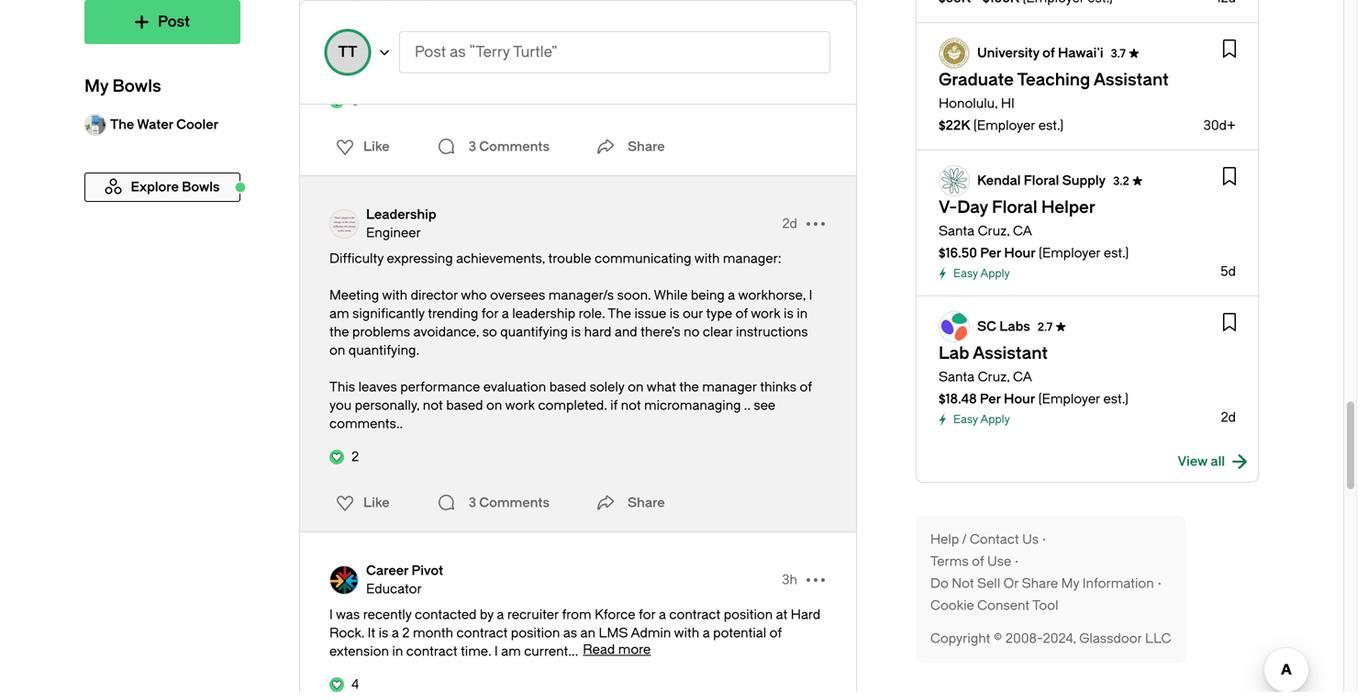 Task type: locate. For each thing, give the bounding box(es) containing it.
1 vertical spatial my
[[84, 77, 109, 96]]

1 vertical spatial work
[[505, 398, 535, 413]]

1 comments from the top
[[480, 139, 550, 154]]

floral
[[1024, 173, 1060, 188], [993, 198, 1038, 217]]

est.) inside graduate teaching assistant honolulu, hi $22k (employer est.)
[[1039, 118, 1064, 133]]

santa up $18.48
[[939, 370, 975, 385]]

of up teaching
[[1043, 45, 1056, 60]]

this
[[330, 380, 355, 395]]

1 vertical spatial apply
[[981, 413, 1011, 426]]

2 easy from the top
[[954, 413, 979, 426]]

as
[[450, 44, 466, 61], [564, 626, 578, 641]]

my left information
[[1062, 576, 1080, 591]]

of right thinks
[[800, 380, 812, 395]]

2 vertical spatial on
[[487, 398, 503, 413]]

1 horizontal spatial work
[[751, 306, 781, 321]]

floral up "v-day floral helper" 'link'
[[1024, 173, 1060, 188]]

... down the from
[[569, 644, 579, 659]]

recently
[[363, 607, 412, 623]]

1 vertical spatial read more button
[[583, 642, 651, 657]]

in up instructions
[[797, 306, 808, 321]]

2 apply from the top
[[981, 413, 1011, 426]]

est.) inside the lab assistant santa cruz, ca $18.48 per hour (employer est.)
[[1104, 392, 1129, 407]]

the up up
[[637, 23, 661, 39]]

1 santa from the top
[[939, 224, 975, 239]]

image for post author image up was
[[330, 566, 359, 595]]

who
[[461, 288, 487, 303]]

no
[[684, 325, 700, 340]]

0 horizontal spatial ...
[[551, 60, 561, 75]]

2d up view all link
[[1222, 410, 1237, 425]]

1 vertical spatial image for post author image
[[330, 566, 359, 595]]

★ for v-day floral helper
[[1133, 175, 1144, 188]]

0 horizontal spatial assistant
[[973, 344, 1049, 363]]

the left water
[[110, 117, 134, 132]]

of down at
[[770, 626, 782, 641]]

2 3 comments from the top
[[469, 495, 550, 511]]

two-
[[525, 23, 554, 39]]

said
[[330, 60, 355, 75]]

1 vertical spatial ★
[[1133, 175, 1144, 188]]

2 ca from the top
[[1014, 370, 1033, 385]]

image for post author image up difficulty
[[330, 209, 359, 239]]

per right $18.48
[[981, 392, 1002, 407]]

1 horizontal spatial in
[[517, 60, 528, 75]]

read more down lms
[[583, 642, 651, 657]]

hour
[[1005, 246, 1036, 261], [1005, 392, 1036, 407]]

0 horizontal spatial based
[[446, 398, 483, 413]]

2 vertical spatial in
[[392, 644, 403, 659]]

position down the recruiter
[[511, 626, 560, 641]]

rections list menu for 2
[[325, 488, 395, 518]]

0 vertical spatial easy apply
[[954, 267, 1011, 280]]

2
[[352, 449, 359, 465], [402, 626, 410, 641]]

a down oversees
[[502, 306, 509, 321]]

my inside help / contact us terms of use do not sell or share my information cookie consent tool
[[1062, 576, 1080, 591]]

solely
[[590, 380, 625, 395]]

2 comments from the top
[[480, 495, 550, 511]]

★
[[1129, 47, 1141, 60], [1133, 175, 1144, 188], [1056, 321, 1067, 334]]

1 vertical spatial 2
[[402, 626, 410, 641]]

★ right 2.7
[[1056, 321, 1067, 334]]

0 horizontal spatial work
[[505, 398, 535, 413]]

0 horizontal spatial 2d
[[783, 216, 798, 231]]

0 vertical spatial image for post author image
[[330, 209, 359, 239]]

1 vertical spatial 2d
[[1222, 410, 1237, 425]]

difficulty
[[330, 251, 384, 266]]

engineer
[[366, 225, 421, 241]]

up
[[631, 42, 646, 57]]

0 vertical spatial apply
[[981, 267, 1011, 280]]

read down an
[[583, 642, 615, 657]]

my
[[330, 23, 348, 39], [84, 77, 109, 96], [1062, 576, 1080, 591]]

admin
[[631, 626, 671, 641]]

i left own
[[394, 23, 398, 39]]

educator button
[[366, 580, 444, 599]]

1 vertical spatial ...
[[569, 644, 579, 659]]

a inside my ex and i own 2/3 and 1/3 of a two-family house. the two units' areas are about 50/50. i moved to the second unit since we broke up (not long ago). today, my ex said he would change all locks in bot
[[514, 23, 522, 39]]

on down evaluation
[[487, 398, 503, 413]]

2 vertical spatial the
[[608, 306, 632, 321]]

in inside difficulty expressing achievements, trouble communicating with manager: meeting with director who oversees manager/s soon. while being a workhorse, i am significantly trending for a leadership role. the issue is our type of work is in the problems avoidance, so quantifying is hard and there's no clear instructions on quantifying. this leaves performance evaluation based solely on what the manager thinks of you personally, not based on work completed. if not micromanaging .. see comments..
[[797, 306, 808, 321]]

labs
[[1000, 319, 1031, 334]]

1 vertical spatial easy
[[954, 413, 979, 426]]

★ right 3.2
[[1133, 175, 1144, 188]]

1 vertical spatial easy apply
[[954, 413, 1011, 426]]

oversees
[[490, 288, 546, 303]]

... for unit
[[551, 60, 561, 75]]

as right post
[[450, 44, 466, 61]]

assistant down labs at top
[[973, 344, 1049, 363]]

0 vertical spatial ★
[[1129, 47, 1141, 60]]

units'
[[690, 23, 722, 39]]

2 like from the top
[[364, 495, 390, 511]]

hour inside v-day floral helper santa cruz, ca $16.50 per hour (employer est.)
[[1005, 246, 1036, 261]]

like up "career"
[[364, 495, 390, 511]]

my for my ex and i own 2/3 and 1/3 of a two-family house. the two units' areas are about 50/50. i moved to the second unit since we broke up (not long ago). today, my ex said he would change all locks in bot
[[330, 23, 348, 39]]

expressing
[[387, 251, 453, 266]]

santa inside the lab assistant santa cruz, ca $18.48 per hour (employer est.)
[[939, 370, 975, 385]]

and right hard
[[615, 325, 638, 340]]

(employer down 2.7
[[1039, 392, 1101, 407]]

rections list menu up leadership at the top left of page
[[325, 132, 395, 162]]

1 horizontal spatial for
[[639, 607, 656, 623]]

he
[[358, 60, 373, 75]]

all
[[465, 60, 478, 75], [1211, 454, 1226, 469]]

50/50.
[[330, 42, 369, 57]]

est.)
[[1039, 118, 1064, 133], [1104, 246, 1130, 261], [1104, 392, 1129, 407]]

0 vertical spatial all
[[465, 60, 478, 75]]

2 rections list menu from the top
[[325, 488, 395, 518]]

1/3
[[479, 23, 496, 39]]

2 vertical spatial with
[[674, 626, 700, 641]]

1 image for post author image from the top
[[330, 209, 359, 239]]

family
[[554, 23, 590, 39]]

copyright
[[931, 631, 991, 646]]

1 vertical spatial like
[[364, 495, 390, 511]]

on
[[330, 343, 346, 358], [628, 380, 644, 395], [487, 398, 503, 413]]

1 horizontal spatial based
[[550, 380, 587, 395]]

share button for 3
[[591, 129, 665, 165]]

santa up $16.50
[[939, 224, 975, 239]]

as left an
[[564, 626, 578, 641]]

workhorse,
[[739, 288, 806, 303]]

a
[[514, 23, 522, 39], [728, 288, 736, 303], [502, 306, 509, 321], [497, 607, 504, 623], [659, 607, 667, 623], [392, 626, 399, 641], [703, 626, 710, 641]]

all down second
[[465, 60, 478, 75]]

apply down the lab assistant santa cruz, ca $18.48 per hour (employer est.)
[[981, 413, 1011, 426]]

ca inside the lab assistant santa cruz, ca $18.48 per hour (employer est.)
[[1014, 370, 1033, 385]]

0 vertical spatial 2
[[352, 449, 359, 465]]

v-
[[939, 198, 958, 217]]

view
[[1178, 454, 1208, 469]]

3 comments button
[[432, 129, 555, 165], [432, 485, 555, 522]]

post as "terry turtle"
[[415, 44, 558, 61]]

with right admin
[[674, 626, 700, 641]]

the up micromanaging
[[680, 380, 699, 395]]

read more down broke
[[566, 58, 634, 73]]

ex
[[351, 23, 365, 39], [802, 42, 816, 57]]

2d link
[[783, 215, 798, 233]]

0 vertical spatial read
[[566, 58, 598, 73]]

rections list menu
[[325, 132, 395, 162], [325, 488, 395, 518]]

bot
[[531, 60, 551, 75]]

my ex and i own 2/3 and 1/3 of a two-family house. the two units' areas are about 50/50. i moved to the second unit since we broke up (not long ago). today, my ex said he would change all locks in bot
[[330, 23, 820, 75]]

est.) inside v-day floral helper santa cruz, ca $16.50 per hour (employer est.)
[[1104, 246, 1130, 261]]

read more button down broke
[[566, 58, 634, 73]]

my inside my ex and i own 2/3 and 1/3 of a two-family house. the two units' areas are about 50/50. i moved to the second unit since we broke up (not long ago). today, my ex said he would change all locks in bot
[[330, 23, 348, 39]]

share for 3
[[628, 139, 665, 154]]

per
[[981, 246, 1002, 261], [981, 392, 1002, 407]]

1 horizontal spatial 2d
[[1222, 410, 1237, 425]]

0 vertical spatial based
[[550, 380, 587, 395]]

teaching
[[1018, 70, 1091, 90]]

2 vertical spatial share
[[1023, 576, 1059, 591]]

read down we
[[566, 58, 598, 73]]

(employer down hi
[[974, 118, 1036, 133]]

comments for 3
[[480, 139, 550, 154]]

image for post author image for educator
[[330, 566, 359, 595]]

0 horizontal spatial the
[[330, 325, 349, 340]]

share button
[[591, 129, 665, 165], [591, 485, 665, 522]]

a right the by
[[497, 607, 504, 623]]

1 3 comments button from the top
[[432, 129, 555, 165]]

2 horizontal spatial the
[[680, 380, 699, 395]]

1 vertical spatial rections list menu
[[325, 488, 395, 518]]

(employer down helper
[[1039, 246, 1101, 261]]

1 like from the top
[[364, 139, 390, 154]]

for up admin
[[639, 607, 656, 623]]

not down performance
[[423, 398, 443, 413]]

in inside my ex and i own 2/3 and 1/3 of a two-family house. the two units' areas are about 50/50. i moved to the second unit since we broke up (not long ago). today, my ex said he would change all locks in bot
[[517, 60, 528, 75]]

1 easy apply from the top
[[954, 267, 1011, 280]]

2 horizontal spatial on
[[628, 380, 644, 395]]

★ inside kendal floral supply 3.2 ★
[[1133, 175, 1144, 188]]

2d left more actions icon in the right of the page
[[783, 216, 798, 231]]

unit
[[511, 42, 534, 57]]

0 vertical spatial floral
[[1024, 173, 1060, 188]]

in down "unit"
[[517, 60, 528, 75]]

the inside my ex and i own 2/3 and 1/3 of a two-family house. the two units' areas are about 50/50. i moved to the second unit since we broke up (not long ago). today, my ex said he would change all locks in bot
[[637, 23, 661, 39]]

0 horizontal spatial my
[[84, 77, 109, 96]]

and up moved
[[368, 23, 391, 39]]

3 comments button for 3
[[432, 129, 555, 165]]

0 vertical spatial per
[[981, 246, 1002, 261]]

of inside help / contact us terms of use do not sell or share my information cookie consent tool
[[972, 554, 985, 569]]

1 horizontal spatial on
[[487, 398, 503, 413]]

contract down the by
[[457, 626, 508, 641]]

what
[[647, 380, 677, 395]]

0 vertical spatial as
[[450, 44, 466, 61]]

and left 1/3
[[453, 23, 476, 39]]

0 horizontal spatial position
[[511, 626, 560, 641]]

the down soon.
[[608, 306, 632, 321]]

of left use
[[972, 554, 985, 569]]

completed.
[[538, 398, 608, 413]]

sc labs 2.7 ★
[[978, 319, 1067, 334]]

recruiter
[[508, 607, 559, 623]]

2 horizontal spatial my
[[1062, 576, 1080, 591]]

1 easy from the top
[[954, 267, 979, 280]]

floral down kendal
[[993, 198, 1038, 217]]

for
[[482, 306, 499, 321], [639, 607, 656, 623]]

with
[[695, 251, 720, 266], [382, 288, 408, 303], [674, 626, 700, 641]]

is left hard
[[571, 325, 581, 340]]

jobs list element
[[917, 0, 1259, 442]]

tool
[[1033, 598, 1059, 613]]

0 vertical spatial share button
[[591, 129, 665, 165]]

cruz, inside the lab assistant santa cruz, ca $18.48 per hour (employer est.)
[[978, 370, 1010, 385]]

2 vertical spatial 3
[[469, 495, 477, 511]]

a up "unit"
[[514, 23, 522, 39]]

about
[[784, 23, 820, 39]]

kendal floral supply logo image
[[940, 166, 970, 196]]

easy down $18.48
[[954, 413, 979, 426]]

0 vertical spatial hour
[[1005, 246, 1036, 261]]

0 vertical spatial position
[[724, 607, 773, 623]]

is left our
[[670, 306, 680, 321]]

ex right the my
[[802, 42, 816, 57]]

read for since
[[566, 58, 598, 73]]

0 horizontal spatial 2
[[352, 449, 359, 465]]

cruz, down lab assistant 'link'
[[978, 370, 1010, 385]]

leadership
[[366, 207, 437, 222]]

2 share button from the top
[[591, 485, 665, 522]]

2 hour from the top
[[1005, 392, 1036, 407]]

assistant down 3.7
[[1094, 70, 1170, 90]]

leadership
[[513, 306, 576, 321]]

1 cruz, from the top
[[978, 224, 1010, 239]]

do
[[931, 576, 949, 591]]

assistant inside the lab assistant santa cruz, ca $18.48 per hour (employer est.)
[[973, 344, 1049, 363]]

$22k
[[939, 118, 971, 133]]

0 vertical spatial easy
[[954, 267, 979, 280]]

the down meeting
[[330, 325, 349, 340]]

of right 1/3
[[499, 23, 511, 39]]

1 vertical spatial share button
[[591, 485, 665, 522]]

more actions image
[[802, 566, 831, 595]]

problems
[[353, 325, 410, 340]]

my left bowls
[[84, 77, 109, 96]]

like up leadership at the top left of page
[[364, 139, 390, 154]]

career pivot link
[[366, 562, 444, 580]]

0 vertical spatial the
[[637, 23, 661, 39]]

2 image for post author image from the top
[[330, 566, 359, 595]]

★ inside university of hawai'i 3.7 ★
[[1129, 47, 1141, 60]]

0 vertical spatial cruz,
[[978, 224, 1010, 239]]

position up potential
[[724, 607, 773, 623]]

1 vertical spatial share
[[628, 495, 665, 511]]

1 not from the left
[[423, 398, 443, 413]]

0 horizontal spatial am
[[330, 306, 349, 321]]

2 3 comments button from the top
[[432, 485, 555, 522]]

cruz, inside v-day floral helper santa cruz, ca $16.50 per hour (employer est.)
[[978, 224, 1010, 239]]

1 vertical spatial ca
[[1014, 370, 1033, 385]]

assistant
[[1094, 70, 1170, 90], [973, 344, 1049, 363]]

sell
[[978, 576, 1001, 591]]

based down performance
[[446, 398, 483, 413]]

supply
[[1063, 173, 1106, 188]]

rections list menu up "career"
[[325, 488, 395, 518]]

...
[[551, 60, 561, 75], [569, 644, 579, 659]]

all right view
[[1211, 454, 1226, 469]]

1 vertical spatial position
[[511, 626, 560, 641]]

1 horizontal spatial and
[[453, 23, 476, 39]]

on left what
[[628, 380, 644, 395]]

1 hour from the top
[[1005, 246, 1036, 261]]

2 easy apply from the top
[[954, 413, 1011, 426]]

0 vertical spatial work
[[751, 306, 781, 321]]

my up 50/50.
[[330, 23, 348, 39]]

cruz, down the day
[[978, 224, 1010, 239]]

1 vertical spatial more
[[619, 642, 651, 657]]

3 comments for 2
[[469, 495, 550, 511]]

2 santa from the top
[[939, 370, 975, 385]]

1 horizontal spatial 2
[[402, 626, 410, 641]]

1 t from the left
[[338, 44, 348, 61]]

0 vertical spatial santa
[[939, 224, 975, 239]]

2 vertical spatial contract
[[407, 644, 458, 659]]

more down admin
[[619, 642, 651, 657]]

view all link
[[1178, 453, 1248, 471]]

from
[[562, 607, 592, 623]]

on up this
[[330, 343, 346, 358]]

you
[[330, 398, 352, 413]]

hour down lab assistant 'link'
[[1005, 392, 1036, 407]]

(employer inside graduate teaching assistant honolulu, hi $22k (employer est.)
[[974, 118, 1036, 133]]

read for admin
[[583, 642, 615, 657]]

0 vertical spatial rections list menu
[[325, 132, 395, 162]]

2 down recently
[[402, 626, 410, 641]]

(employer inside v-day floral helper santa cruz, ca $16.50 per hour (employer est.)
[[1039, 246, 1101, 261]]

0 horizontal spatial on
[[330, 343, 346, 358]]

of inside my ex and i own 2/3 and 1/3 of a two-family house. the two units' areas are about 50/50. i moved to the second unit since we broke up (not long ago). today, my ex said he would change all locks in bot
[[499, 23, 511, 39]]

3.7
[[1111, 47, 1127, 60]]

1 vertical spatial the
[[110, 117, 134, 132]]

0 horizontal spatial and
[[368, 23, 391, 39]]

with up "significantly"
[[382, 288, 408, 303]]

0 vertical spatial like
[[364, 139, 390, 154]]

sc labs logo image
[[940, 312, 970, 342]]

0 horizontal spatial for
[[482, 306, 499, 321]]

am right time.
[[501, 644, 521, 659]]

1 vertical spatial est.)
[[1104, 246, 1130, 261]]

1 horizontal spatial my
[[330, 23, 348, 39]]

2 cruz, from the top
[[978, 370, 1010, 385]]

1 vertical spatial comments
[[480, 495, 550, 511]]

"terry
[[470, 44, 510, 61]]

©
[[994, 631, 1003, 646]]

easy down $16.50
[[954, 267, 979, 280]]

work down 'workhorse,'
[[751, 306, 781, 321]]

manager:
[[723, 251, 782, 266]]

easy apply down $18.48
[[954, 413, 1011, 426]]

1 horizontal spatial the
[[439, 42, 459, 57]]

1 vertical spatial santa
[[939, 370, 975, 385]]

is inside i was recently contacted by a recruiter from kforce for a contract position at hard rock. it is a 2 month contract position as an lms admin with a potential of extension in contract time. i am current
[[379, 626, 389, 641]]

ex up 50/50.
[[351, 23, 365, 39]]

2 down comments..
[[352, 449, 359, 465]]

the inside difficulty expressing achievements, trouble communicating with manager: meeting with director who oversees manager/s soon. while being a workhorse, i am significantly trending for a leadership role. the issue is our type of work is in the problems avoidance, so quantifying is hard and there's no clear instructions on quantifying. this leaves performance evaluation based solely on what the manager thinks of you personally, not based on work completed. if not micromanaging .. see comments..
[[608, 306, 632, 321]]

1 vertical spatial 3 comments
[[469, 495, 550, 511]]

0 vertical spatial for
[[482, 306, 499, 321]]

1 horizontal spatial am
[[501, 644, 521, 659]]

image for post author image
[[330, 209, 359, 239], [330, 566, 359, 595]]

issue
[[635, 306, 667, 321]]

ca inside v-day floral helper santa cruz, ca $16.50 per hour (employer est.)
[[1014, 224, 1033, 239]]

contract down month
[[407, 644, 458, 659]]

university of hawai'i logo image
[[940, 39, 970, 68]]

not right the if
[[621, 398, 641, 413]]

2 t from the left
[[348, 44, 358, 61]]

graduate teaching assistant link
[[939, 70, 1170, 90]]

2 inside i was recently contacted by a recruiter from kforce for a contract position at hard rock. it is a 2 month contract position as an lms admin with a potential of extension in contract time. i am current
[[402, 626, 410, 641]]

v-day floral helper link
[[939, 198, 1096, 217]]

i right 'workhorse,'
[[809, 288, 813, 303]]

easy apply
[[954, 267, 1011, 280], [954, 413, 1011, 426]]

floral inside v-day floral helper santa cruz, ca $16.50 per hour (employer est.)
[[993, 198, 1038, 217]]

ca down "v-day floral helper" 'link'
[[1014, 224, 1033, 239]]

the right to
[[439, 42, 459, 57]]

0 vertical spatial read more button
[[566, 58, 634, 73]]

1 rections list menu from the top
[[325, 132, 395, 162]]

more down broke
[[601, 58, 634, 73]]

1 3 comments from the top
[[469, 139, 550, 154]]

is right it
[[379, 626, 389, 641]]

all inside my ex and i own 2/3 and 1/3 of a two-family house. the two units' areas are about 50/50. i moved to the second unit since we broke up (not long ago). today, my ex said he would change all locks in bot
[[465, 60, 478, 75]]

1 apply from the top
[[981, 267, 1011, 280]]

1 vertical spatial 3
[[469, 139, 477, 154]]

★ right 3.7
[[1129, 47, 1141, 60]]

0 horizontal spatial in
[[392, 644, 403, 659]]

with up being
[[695, 251, 720, 266]]

1 vertical spatial ex
[[802, 42, 816, 57]]

leaves
[[359, 380, 397, 395]]

lab assistant link
[[939, 344, 1049, 363]]

2 vertical spatial ★
[[1056, 321, 1067, 334]]

two
[[664, 23, 687, 39]]

0 vertical spatial (employer
[[974, 118, 1036, 133]]

1 share button from the top
[[591, 129, 665, 165]]

1 vertical spatial per
[[981, 392, 1002, 407]]

for up so
[[482, 306, 499, 321]]

like
[[364, 139, 390, 154], [364, 495, 390, 511]]

assistant inside graduate teaching assistant honolulu, hi $22k (employer est.)
[[1094, 70, 1170, 90]]

per inside the lab assistant santa cruz, ca $18.48 per hour (employer est.)
[[981, 392, 1002, 407]]

hour down "v-day floral helper" 'link'
[[1005, 246, 1036, 261]]

read more button down lms
[[583, 642, 651, 657]]

v-day floral helper santa cruz, ca $16.50 per hour (employer est.)
[[939, 198, 1130, 261]]

2 vertical spatial (employer
[[1039, 392, 1101, 407]]

1 vertical spatial in
[[797, 306, 808, 321]]

am down meeting
[[330, 306, 349, 321]]

per right $16.50
[[981, 246, 1002, 261]]

0 vertical spatial 3
[[352, 93, 359, 108]]

0 vertical spatial ...
[[551, 60, 561, 75]]

1 horizontal spatial not
[[621, 398, 641, 413]]

1 ca from the top
[[1014, 224, 1033, 239]]

work down evaluation
[[505, 398, 535, 413]]

extension
[[330, 644, 389, 659]]

position
[[724, 607, 773, 623], [511, 626, 560, 641]]



Task type: describe. For each thing, give the bounding box(es) containing it.
like for 3
[[364, 139, 390, 154]]

read more for admin
[[583, 642, 651, 657]]

for inside difficulty expressing achievements, trouble communicating with manager: meeting with director who oversees manager/s soon. while being a workhorse, i am significantly trending for a leadership role. the issue is our type of work is in the problems avoidance, so quantifying is hard and there's no clear instructions on quantifying. this leaves performance evaluation based solely on what the manager thinks of you personally, not based on work completed. if not micromanaging .. see comments..
[[482, 306, 499, 321]]

as inside button
[[450, 44, 466, 61]]

1 vertical spatial the
[[330, 325, 349, 340]]

i right time.
[[495, 644, 498, 659]]

a left potential
[[703, 626, 710, 641]]

1 vertical spatial contract
[[457, 626, 508, 641]]

/
[[963, 532, 967, 547]]

communicating
[[595, 251, 692, 266]]

cookie
[[931, 598, 975, 613]]

... for lms
[[569, 644, 579, 659]]

am inside difficulty expressing achievements, trouble communicating with manager: meeting with director who oversees manager/s soon. while being a workhorse, i am significantly trending for a leadership role. the issue is our type of work is in the problems avoidance, so quantifying is hard and there's no clear instructions on quantifying. this leaves performance evaluation based solely on what the manager thinks of you personally, not based on work completed. if not micromanaging .. see comments..
[[330, 306, 349, 321]]

more for we
[[601, 58, 634, 73]]

kendal floral supply 3.2 ★
[[978, 173, 1144, 188]]

★ inside sc labs 2.7 ★
[[1056, 321, 1067, 334]]

30d+
[[1204, 118, 1237, 133]]

bowls
[[112, 77, 161, 96]]

image for post author image for engineer
[[330, 209, 359, 239]]

comments..
[[330, 416, 403, 432]]

university of hawai'i 3.7 ★
[[978, 45, 1141, 60]]

and inside difficulty expressing achievements, trouble communicating with manager: meeting with director who oversees manager/s soon. while being a workhorse, i am significantly trending for a leadership role. the issue is our type of work is in the problems avoidance, so quantifying is hard and there's no clear instructions on quantifying. this leaves performance evaluation based solely on what the manager thinks of you personally, not based on work completed. if not micromanaging .. see comments..
[[615, 325, 638, 340]]

moved
[[378, 42, 421, 57]]

share inside help / contact us terms of use do not sell or share my information cookie consent tool
[[1023, 576, 1059, 591]]

manager
[[703, 380, 757, 395]]

avoidance,
[[414, 325, 479, 340]]

3 for 2
[[469, 495, 477, 511]]

a down recently
[[392, 626, 399, 641]]

by
[[480, 607, 494, 623]]

hard
[[791, 607, 821, 623]]

0 vertical spatial on
[[330, 343, 346, 358]]

1 horizontal spatial ex
[[802, 42, 816, 57]]

us
[[1023, 532, 1039, 547]]

in inside i was recently contacted by a recruiter from kforce for a contract position at hard rock. it is a 2 month contract position as an lms admin with a potential of extension in contract time. i am current
[[392, 644, 403, 659]]

comments for 2
[[480, 495, 550, 511]]

meeting
[[330, 288, 379, 303]]

apply for santa
[[981, 413, 1011, 426]]

pivot
[[412, 563, 444, 578]]

my for my bowls
[[84, 77, 109, 96]]

consent
[[978, 598, 1030, 613]]

2 vertical spatial the
[[680, 380, 699, 395]]

★ for graduate teaching assistant
[[1129, 47, 1141, 60]]

2 not from the left
[[621, 398, 641, 413]]

2.7
[[1038, 321, 1053, 334]]

post
[[415, 44, 446, 61]]

long
[[676, 42, 703, 57]]

sc
[[978, 319, 997, 334]]

hour inside the lab assistant santa cruz, ca $18.48 per hour (employer est.)
[[1005, 392, 1036, 407]]

if
[[611, 398, 618, 413]]

there's
[[641, 325, 681, 340]]

more actions image
[[802, 209, 831, 239]]

soon.
[[618, 288, 651, 303]]

like for 2
[[364, 495, 390, 511]]

1 horizontal spatial position
[[724, 607, 773, 623]]

my bowls
[[84, 77, 161, 96]]

3 comments button for 2
[[432, 485, 555, 522]]

month
[[413, 626, 454, 641]]

read more button for since
[[566, 58, 634, 73]]

i up the he
[[372, 42, 375, 57]]

read more button for admin
[[583, 642, 651, 657]]

easy for santa
[[954, 413, 979, 426]]

micromanaging
[[645, 398, 742, 413]]

or
[[1004, 576, 1019, 591]]

a up admin
[[659, 607, 667, 623]]

quantifying
[[501, 325, 568, 340]]

career pivot educator
[[366, 563, 444, 597]]

director
[[411, 288, 458, 303]]

to
[[424, 42, 436, 57]]

lab
[[939, 344, 970, 363]]

1 vertical spatial with
[[382, 288, 408, 303]]

easy apply for floral
[[954, 267, 1011, 280]]

honolulu,
[[939, 96, 998, 111]]

am inside i was recently contacted by a recruiter from kforce for a contract position at hard rock. it is a 2 month contract position as an lms admin with a potential of extension in contract time. i am current
[[501, 644, 521, 659]]

day
[[958, 198, 989, 217]]

share button for 2
[[591, 485, 665, 522]]

0 vertical spatial contract
[[670, 607, 721, 623]]

while
[[654, 288, 688, 303]]

read more for since
[[566, 58, 634, 73]]

evaluation
[[484, 380, 547, 395]]

3 for 3
[[469, 139, 477, 154]]

areas
[[725, 23, 759, 39]]

of inside jobs list element
[[1043, 45, 1056, 60]]

time.
[[461, 644, 492, 659]]

with inside i was recently contacted by a recruiter from kforce for a contract position at hard rock. it is a 2 month contract position as an lms admin with a potential of extension in contract time. i am current
[[674, 626, 700, 641]]

1 vertical spatial all
[[1211, 454, 1226, 469]]

house.
[[593, 23, 635, 39]]

i inside difficulty expressing achievements, trouble communicating with manager: meeting with director who oversees manager/s soon. while being a workhorse, i am significantly trending for a leadership role. the issue is our type of work is in the problems avoidance, so quantifying is hard and there's no clear instructions on quantifying. this leaves performance evaluation based solely on what the manager thinks of you personally, not based on work completed. if not micromanaging .. see comments..
[[809, 288, 813, 303]]

cookie consent tool link
[[931, 597, 1059, 615]]

the water cooler link
[[84, 107, 241, 143]]

3 comments for 3
[[469, 139, 550, 154]]

llc
[[1146, 631, 1172, 646]]

copyright © 2008-2024, glassdoor llc
[[931, 631, 1172, 646]]

terms of use link
[[931, 553, 1023, 571]]

turtle"
[[513, 44, 558, 61]]

0 vertical spatial 2d
[[783, 216, 798, 231]]

own
[[401, 23, 427, 39]]

more for with
[[619, 642, 651, 657]]

for inside i was recently contacted by a recruiter from kforce for a contract position at hard rock. it is a 2 month contract position as an lms admin with a potential of extension in contract time. i am current
[[639, 607, 656, 623]]

rock.
[[330, 626, 365, 641]]

2024,
[[1044, 631, 1077, 646]]

my
[[780, 42, 799, 57]]

0 vertical spatial with
[[695, 251, 720, 266]]

lab assistant santa cruz, ca $18.48 per hour (employer est.)
[[939, 344, 1129, 407]]

0 vertical spatial ex
[[351, 23, 365, 39]]

per inside v-day floral helper santa cruz, ca $16.50 per hour (employer est.)
[[981, 246, 1002, 261]]

thinks
[[761, 380, 797, 395]]

of inside i was recently contacted by a recruiter from kforce for a contract position at hard rock. it is a 2 month contract position as an lms admin with a potential of extension in contract time. i am current
[[770, 626, 782, 641]]

i left was
[[330, 607, 333, 623]]

glassdoor
[[1080, 631, 1143, 646]]

easy for floral
[[954, 267, 979, 280]]

apply for floral
[[981, 267, 1011, 280]]

not
[[952, 576, 975, 591]]

role.
[[579, 306, 605, 321]]

graduate
[[939, 70, 1014, 90]]

second
[[462, 42, 508, 57]]

contacted
[[415, 607, 477, 623]]

(not
[[650, 42, 673, 57]]

hi
[[1002, 96, 1015, 111]]

terms
[[931, 554, 969, 569]]

2008-
[[1006, 631, 1044, 646]]

the inside my ex and i own 2/3 and 1/3 of a two-family house. the two units' areas are about 50/50. i moved to the second unit since we broke up (not long ago). today, my ex said he would change all locks in bot
[[439, 42, 459, 57]]

rections list menu for 3
[[325, 132, 395, 162]]

are
[[762, 23, 781, 39]]

trending
[[428, 306, 479, 321]]

1 vertical spatial on
[[628, 380, 644, 395]]

post as "terry turtle" button
[[399, 31, 831, 73]]

a up type
[[728, 288, 736, 303]]

share for 2
[[628, 495, 665, 511]]

an
[[581, 626, 596, 641]]

0 horizontal spatial the
[[110, 117, 134, 132]]

help / contact us terms of use do not sell or share my information cookie consent tool
[[931, 532, 1155, 613]]

potential
[[714, 626, 767, 641]]

at
[[776, 607, 788, 623]]

achievements,
[[456, 251, 545, 266]]

was
[[336, 607, 360, 623]]

3h link
[[782, 571, 798, 589]]

of right type
[[736, 306, 748, 321]]

2d inside jobs list element
[[1222, 410, 1237, 425]]

5d
[[1221, 264, 1237, 279]]

hawai'i
[[1059, 45, 1104, 60]]

santa inside v-day floral helper santa cruz, ca $16.50 per hour (employer est.)
[[939, 224, 975, 239]]

as inside i was recently contacted by a recruiter from kforce for a contract position at hard rock. it is a 2 month contract position as an lms admin with a potential of extension in contract time. i am current
[[564, 626, 578, 641]]

..
[[744, 398, 751, 413]]

help
[[931, 532, 960, 547]]

is up instructions
[[784, 306, 794, 321]]

easy apply for santa
[[954, 413, 1011, 426]]

(employer inside the lab assistant santa cruz, ca $18.48 per hour (employer est.)
[[1039, 392, 1101, 407]]

help / contact us link
[[931, 531, 1050, 549]]



Task type: vqa. For each thing, say whether or not it's contained in the screenshot.
Read for since
yes



